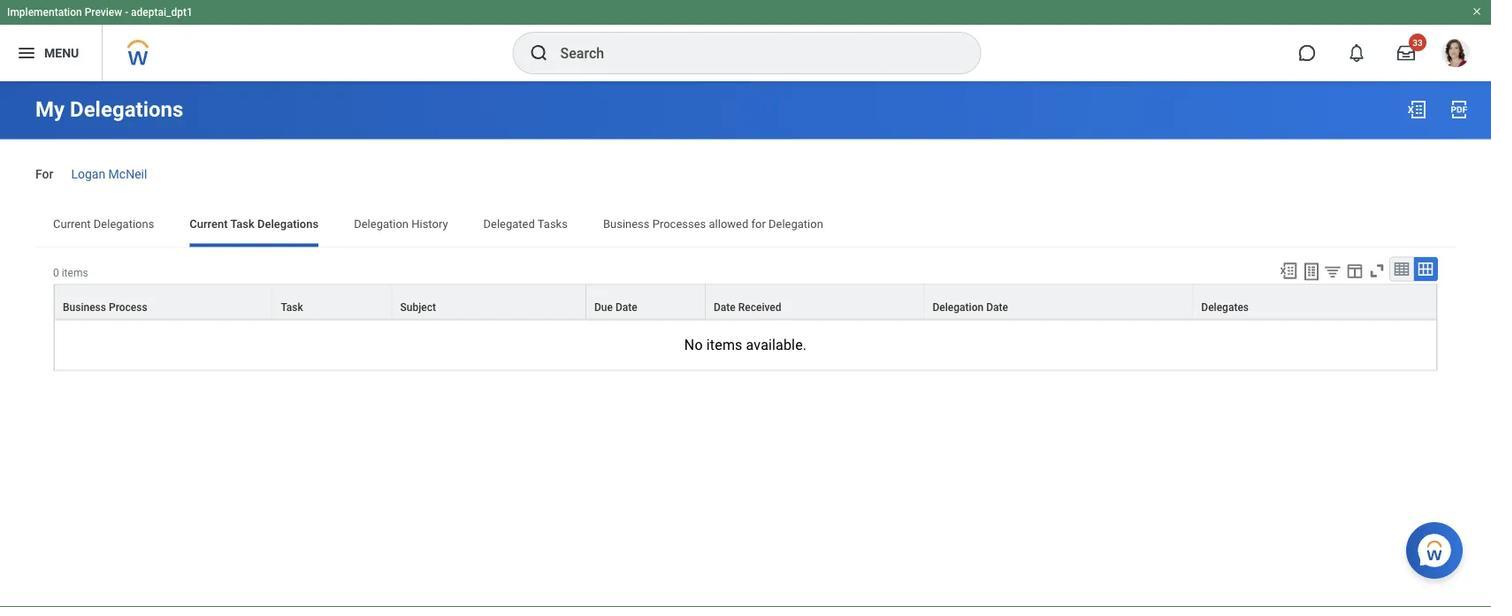 Task type: describe. For each thing, give the bounding box(es) containing it.
business for business processes allowed for delegation
[[603, 217, 650, 231]]

subject button
[[393, 285, 586, 319]]

implementation preview -   adeptai_dpt1
[[7, 6, 193, 19]]

view printable version (pdf) image
[[1449, 99, 1471, 120]]

preview
[[85, 6, 122, 19]]

date received
[[714, 301, 782, 314]]

1 horizontal spatial delegation
[[769, 217, 824, 231]]

delegation date button
[[925, 285, 1193, 319]]

-
[[125, 6, 128, 19]]

mcneil
[[109, 167, 147, 181]]

my
[[35, 97, 65, 122]]

allowed
[[709, 217, 749, 231]]

implementation
[[7, 6, 82, 19]]

0 horizontal spatial task
[[230, 217, 255, 231]]

for
[[35, 167, 53, 181]]

2 date from the left
[[714, 301, 736, 314]]

delegations for current delegations
[[94, 217, 154, 231]]

select to filter grid data image
[[1324, 262, 1343, 281]]

menu banner
[[0, 0, 1492, 81]]

business for business process
[[63, 301, 106, 314]]

export to excel image for delegations
[[1407, 99, 1428, 120]]

processes
[[653, 217, 706, 231]]

business processes allowed for delegation
[[603, 217, 824, 231]]

toolbar inside my delegations main content
[[1272, 257, 1439, 284]]

inbox large image
[[1398, 44, 1416, 62]]

due date button
[[587, 285, 705, 319]]

click to view/edit grid preferences image
[[1346, 261, 1365, 281]]

adeptai_dpt1
[[131, 6, 193, 19]]

current task delegations
[[190, 217, 319, 231]]

due date
[[595, 301, 638, 314]]

task button
[[273, 285, 392, 319]]

delegates button
[[1194, 285, 1437, 319]]

business process button
[[55, 285, 272, 319]]

current for current delegations
[[53, 217, 91, 231]]

date for due date
[[616, 301, 638, 314]]

no
[[685, 337, 703, 354]]

available.
[[747, 337, 807, 354]]

items for no
[[707, 337, 743, 354]]

export to worksheets image
[[1302, 261, 1323, 283]]



Task type: locate. For each thing, give the bounding box(es) containing it.
business
[[603, 217, 650, 231], [63, 301, 106, 314]]

my delegations main content
[[0, 81, 1492, 436]]

logan
[[71, 167, 105, 181]]

justify image
[[16, 42, 37, 64]]

search image
[[529, 42, 550, 64]]

Search Workday  search field
[[561, 34, 945, 73]]

1 vertical spatial task
[[281, 301, 303, 314]]

received
[[739, 301, 782, 314]]

0 horizontal spatial export to excel image
[[1280, 261, 1299, 281]]

delegation for delegation date
[[933, 301, 984, 314]]

toolbar
[[1272, 257, 1439, 284]]

1 vertical spatial items
[[707, 337, 743, 354]]

items right no
[[707, 337, 743, 354]]

3 date from the left
[[987, 301, 1009, 314]]

logan mcneil
[[71, 167, 147, 181]]

0 horizontal spatial items
[[62, 267, 88, 279]]

items right 0
[[62, 267, 88, 279]]

1 horizontal spatial date
[[714, 301, 736, 314]]

0 vertical spatial business
[[603, 217, 650, 231]]

delegation for delegation history
[[354, 217, 409, 231]]

0 items
[[53, 267, 88, 279]]

0 vertical spatial export to excel image
[[1407, 99, 1428, 120]]

no items available.
[[685, 337, 807, 354]]

row
[[54, 284, 1438, 320]]

export to excel image inside toolbar
[[1280, 261, 1299, 281]]

33
[[1413, 37, 1424, 48]]

business inside popup button
[[63, 301, 106, 314]]

current for current task delegations
[[190, 217, 228, 231]]

2 current from the left
[[190, 217, 228, 231]]

date received button
[[706, 285, 924, 319]]

table image
[[1394, 260, 1411, 278]]

1 horizontal spatial export to excel image
[[1407, 99, 1428, 120]]

delegation
[[354, 217, 409, 231], [769, 217, 824, 231], [933, 301, 984, 314]]

1 vertical spatial export to excel image
[[1280, 261, 1299, 281]]

date for delegation date
[[987, 301, 1009, 314]]

export to excel image
[[1407, 99, 1428, 120], [1280, 261, 1299, 281]]

business process
[[63, 301, 147, 314]]

delegates
[[1202, 301, 1249, 314]]

history
[[412, 217, 448, 231]]

tab list inside my delegations main content
[[35, 205, 1457, 247]]

export to excel image for items
[[1280, 261, 1299, 281]]

0 horizontal spatial delegation
[[354, 217, 409, 231]]

row inside my delegations main content
[[54, 284, 1438, 320]]

subject
[[400, 301, 436, 314]]

1 date from the left
[[616, 301, 638, 314]]

close environment banner image
[[1472, 6, 1483, 17]]

tab list
[[35, 205, 1457, 247]]

due
[[595, 301, 613, 314]]

0
[[53, 267, 59, 279]]

1 current from the left
[[53, 217, 91, 231]]

0 horizontal spatial date
[[616, 301, 638, 314]]

delegation history
[[354, 217, 448, 231]]

delegated tasks
[[484, 217, 568, 231]]

current delegations
[[53, 217, 154, 231]]

my delegations
[[35, 97, 183, 122]]

profile logan mcneil image
[[1442, 39, 1471, 71]]

business left processes
[[603, 217, 650, 231]]

delegations for my delegations
[[70, 97, 183, 122]]

notifications large image
[[1349, 44, 1366, 62]]

delegated
[[484, 217, 535, 231]]

2 horizontal spatial delegation
[[933, 301, 984, 314]]

tasks
[[538, 217, 568, 231]]

1 horizontal spatial items
[[707, 337, 743, 354]]

0 horizontal spatial business
[[63, 301, 106, 314]]

0 vertical spatial task
[[230, 217, 255, 231]]

current
[[53, 217, 91, 231], [190, 217, 228, 231]]

export to excel image left export to worksheets icon
[[1280, 261, 1299, 281]]

0 vertical spatial items
[[62, 267, 88, 279]]

items
[[62, 267, 88, 279], [707, 337, 743, 354]]

1 vertical spatial business
[[63, 301, 106, 314]]

menu button
[[0, 25, 102, 81]]

logan mcneil link
[[71, 163, 147, 181]]

delegation date
[[933, 301, 1009, 314]]

items for 0
[[62, 267, 88, 279]]

business down 0 items
[[63, 301, 106, 314]]

1 horizontal spatial task
[[281, 301, 303, 314]]

delegations
[[70, 97, 183, 122], [94, 217, 154, 231], [258, 217, 319, 231]]

menu
[[44, 46, 79, 60]]

fullscreen image
[[1368, 261, 1388, 281]]

delegation inside popup button
[[933, 301, 984, 314]]

tab list containing current delegations
[[35, 205, 1457, 247]]

1 horizontal spatial current
[[190, 217, 228, 231]]

row containing business process
[[54, 284, 1438, 320]]

task
[[230, 217, 255, 231], [281, 301, 303, 314]]

process
[[109, 301, 147, 314]]

date
[[616, 301, 638, 314], [714, 301, 736, 314], [987, 301, 1009, 314]]

for
[[752, 217, 766, 231]]

0 horizontal spatial current
[[53, 217, 91, 231]]

export to excel image left view printable version (pdf) icon
[[1407, 99, 1428, 120]]

33 button
[[1388, 34, 1427, 73]]

expand table image
[[1418, 260, 1435, 278]]

task inside popup button
[[281, 301, 303, 314]]

2 horizontal spatial date
[[987, 301, 1009, 314]]

1 horizontal spatial business
[[603, 217, 650, 231]]



Task type: vqa. For each thing, say whether or not it's contained in the screenshot.
INTERNAL
no



